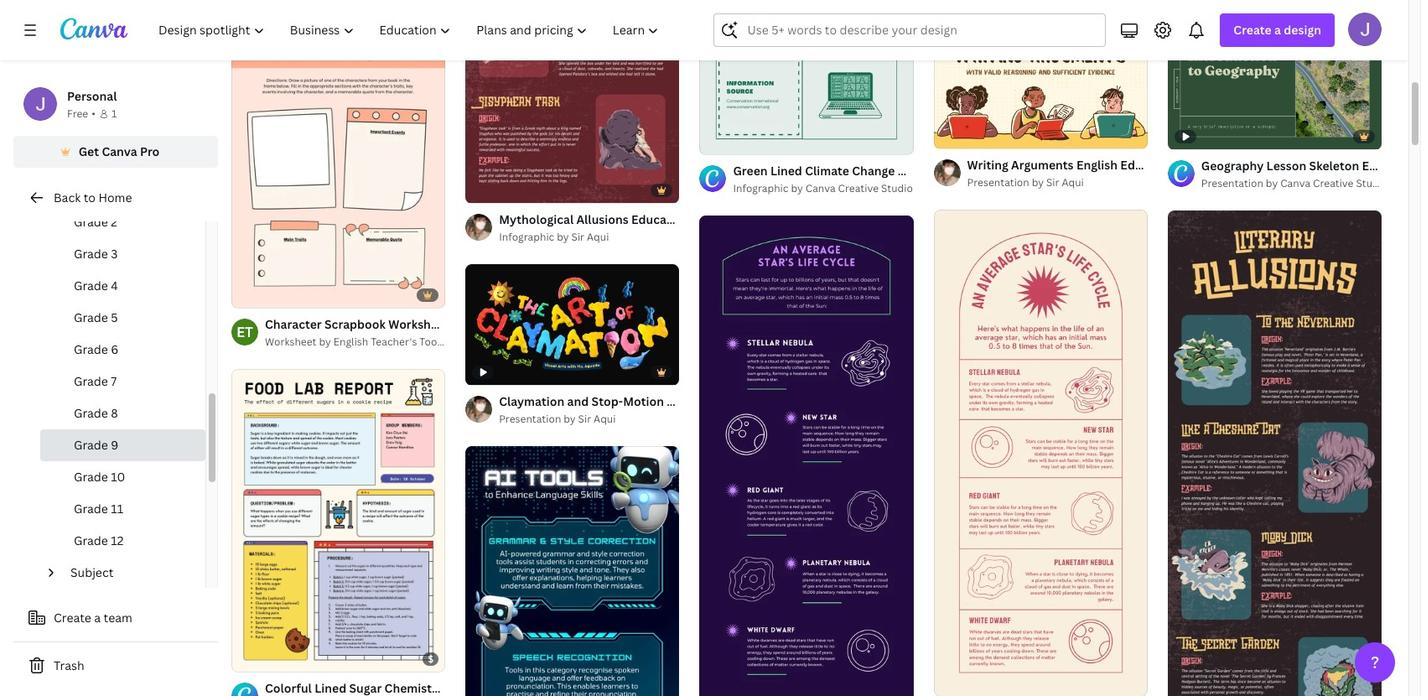 Task type: vqa. For each thing, say whether or not it's contained in the screenshot.
by corresponding to bottom PRESENTATION BY SIR AQUI link
yes



Task type: locate. For each thing, give the bounding box(es) containing it.
a for design
[[1275, 22, 1282, 38]]

2 vertical spatial sir
[[578, 412, 592, 426]]

writing arguments english educational presentation in brown and yellow lined cartoon style image
[[934, 28, 1148, 149]]

1 vertical spatial of
[[485, 184, 494, 196]]

canva
[[102, 143, 137, 159], [1281, 176, 1311, 190], [806, 181, 836, 195]]

team
[[104, 610, 132, 626]]

grade inside grade 12 link
[[74, 533, 108, 549]]

grade for grade 11
[[74, 501, 108, 517]]

colorful lined sugar chemistry lab report image
[[232, 370, 446, 672]]

by
[[1032, 175, 1044, 189], [1267, 176, 1279, 190], [791, 181, 803, 195], [557, 230, 569, 244], [319, 335, 331, 349], [564, 412, 576, 426]]

trash
[[54, 658, 84, 674]]

0 vertical spatial sir
[[1047, 175, 1060, 189]]

grade down to
[[74, 214, 108, 230]]

0 vertical spatial 1 of 2 link
[[466, 0, 680, 204]]

grade
[[74, 214, 108, 230], [74, 246, 108, 262], [74, 278, 108, 294], [74, 310, 108, 325], [74, 341, 108, 357], [74, 373, 108, 389], [74, 405, 108, 421], [74, 437, 108, 453], [74, 469, 108, 485], [74, 501, 108, 517], [74, 533, 108, 549]]

0 horizontal spatial presentation
[[499, 412, 561, 426]]

grade 6 link
[[40, 334, 206, 366]]

grade inside grade 3 link
[[74, 246, 108, 262]]

1 horizontal spatial presentation by sir aqui link
[[968, 174, 1148, 191]]

grade left 7
[[74, 373, 108, 389]]

mythological allusions educational infographic in red and yellow textured illustrative style image
[[466, 0, 680, 203]]

0 horizontal spatial presentation by sir aqui link
[[499, 411, 680, 427]]

grade left "12" at the bottom of the page
[[74, 533, 108, 549]]

grade for grade 4
[[74, 278, 108, 294]]

create for create a team
[[54, 610, 91, 626]]

presentation by canva creative studio link
[[1202, 175, 1389, 192]]

aqui
[[1062, 175, 1084, 189], [587, 230, 609, 244], [594, 412, 616, 426]]

free •
[[67, 107, 96, 121]]

0 vertical spatial create
[[1234, 22, 1272, 38]]

infographic
[[975, 163, 1041, 179], [733, 181, 789, 195], [499, 230, 555, 244]]

0 horizontal spatial studio
[[882, 181, 913, 195]]

create left "design"
[[1234, 22, 1272, 38]]

1 horizontal spatial presentation
[[968, 175, 1030, 189]]

7 grade from the top
[[74, 405, 108, 421]]

climate
[[806, 163, 850, 179]]

grade for grade 9
[[74, 437, 108, 453]]

1 vertical spatial infographic
[[733, 181, 789, 195]]

0 horizontal spatial 1 of 2 link
[[232, 369, 446, 672]]

green lined climate change environment infographic infographic by canva creative studio
[[733, 163, 1041, 195]]

grade inside grade 8 link
[[74, 405, 108, 421]]

2 vertical spatial aqui
[[594, 412, 616, 426]]

presentation by sir aqui link
[[968, 174, 1148, 191], [499, 411, 680, 427]]

grade left 10 at the bottom
[[74, 469, 108, 485]]

grade for grade 12
[[74, 533, 108, 549]]

1 horizontal spatial presentation by sir aqui
[[968, 175, 1084, 189]]

grade 8
[[74, 405, 118, 421]]

create inside button
[[54, 610, 91, 626]]

sir
[[1047, 175, 1060, 189], [572, 230, 585, 244], [578, 412, 592, 426]]

grade left 4 at the top left
[[74, 278, 108, 294]]

a left "design"
[[1275, 22, 1282, 38]]

grade 10 link
[[40, 461, 206, 493]]

green
[[733, 163, 768, 179]]

0 vertical spatial presentation by sir aqui link
[[968, 174, 1148, 191]]

1 grade from the top
[[74, 214, 108, 230]]

0 horizontal spatial canva
[[102, 143, 137, 159]]

1 horizontal spatial canva
[[806, 181, 836, 195]]

create a team
[[54, 610, 132, 626]]

0 vertical spatial aqui
[[1062, 175, 1084, 189]]

grade 4
[[74, 278, 118, 294]]

infographic by canva creative studio link
[[733, 180, 914, 197]]

a for team
[[94, 610, 101, 626]]

grade for grade 5
[[74, 310, 108, 325]]

grade left 3
[[74, 246, 108, 262]]

grade 6
[[74, 341, 119, 357]]

0 vertical spatial infographic
[[975, 163, 1041, 179]]

presentation by sir aqui
[[968, 175, 1084, 189], [499, 412, 616, 426]]

1 vertical spatial create
[[54, 610, 91, 626]]

grade 3 link
[[40, 238, 206, 270]]

by inside green lined climate change environment infographic infographic by canva creative studio
[[791, 181, 803, 195]]

2 horizontal spatial canva
[[1281, 176, 1311, 190]]

grade inside grade 5 link
[[74, 310, 108, 325]]

None search field
[[714, 13, 1107, 47]]

design
[[1285, 22, 1322, 38]]

jacob simon image
[[1349, 13, 1382, 46]]

9 grade from the top
[[74, 469, 108, 485]]

1 horizontal spatial studio
[[1357, 176, 1389, 190]]

a left team
[[94, 610, 101, 626]]

aqui for infographic by sir aqui link on the left top of page
[[587, 230, 609, 244]]

create
[[1234, 22, 1272, 38], [54, 610, 91, 626]]

0 horizontal spatial creative
[[839, 181, 879, 195]]

back to home
[[54, 190, 132, 206]]

grade inside the "grade 2" link
[[74, 214, 108, 230]]

5 grade from the top
[[74, 341, 108, 357]]

toolbox
[[420, 335, 458, 349]]

change
[[853, 163, 895, 179]]

grade 12
[[74, 533, 124, 549]]

grade left 5 at the top left of the page
[[74, 310, 108, 325]]

4 grade from the top
[[74, 310, 108, 325]]

create left team
[[54, 610, 91, 626]]

0 vertical spatial presentation by sir aqui
[[968, 175, 1084, 189]]

2 horizontal spatial of
[[953, 128, 962, 141]]

6
[[111, 341, 119, 357]]

2 vertical spatial 2
[[262, 652, 267, 665]]

1 of 2
[[477, 184, 501, 196], [243, 652, 267, 665]]

1 horizontal spatial 1 of 2
[[477, 184, 501, 196]]

a
[[1275, 22, 1282, 38], [94, 610, 101, 626]]

1 horizontal spatial a
[[1275, 22, 1282, 38]]

1 vertical spatial aqui
[[587, 230, 609, 244]]

0 vertical spatial 2
[[496, 184, 501, 196]]

presentation
[[968, 175, 1030, 189], [1202, 176, 1264, 190], [499, 412, 561, 426]]

1 of 2 link
[[466, 0, 680, 204], [232, 369, 446, 672]]

grade 7
[[74, 373, 117, 389]]

a inside button
[[94, 610, 101, 626]]

grade 2 link
[[40, 206, 206, 238]]

create a design button
[[1221, 13, 1335, 47]]

2 horizontal spatial presentation
[[1202, 176, 1264, 190]]

grade inside grade 7 link
[[74, 373, 108, 389]]

a inside dropdown button
[[1275, 22, 1282, 38]]

grade left 6
[[74, 341, 108, 357]]

0 vertical spatial a
[[1275, 22, 1282, 38]]

grade 9
[[74, 437, 119, 453]]

0 horizontal spatial presentation by sir aqui
[[499, 412, 616, 426]]

worksheet by english teacher's toolbox link
[[265, 334, 458, 351]]

studio
[[1357, 176, 1389, 190], [882, 181, 913, 195]]

10 grade from the top
[[74, 501, 108, 517]]

6 grade from the top
[[74, 373, 108, 389]]

3 grade from the top
[[74, 278, 108, 294]]

grade inside grade 11 link
[[74, 501, 108, 517]]

8 grade from the top
[[74, 437, 108, 453]]

0 vertical spatial 1 of 2
[[477, 184, 501, 196]]

1 vertical spatial a
[[94, 610, 101, 626]]

canva inside presentation by canva creative studio link
[[1281, 176, 1311, 190]]

2 vertical spatial infographic
[[499, 230, 555, 244]]

8
[[111, 405, 118, 421]]

2 vertical spatial of
[[250, 652, 260, 665]]

create inside dropdown button
[[1234, 22, 1272, 38]]

of
[[953, 128, 962, 141], [485, 184, 494, 196], [250, 652, 260, 665]]

1 horizontal spatial 1 of 2 link
[[466, 0, 680, 204]]

yellow and red lined star life cycle astronomy infographic image
[[934, 209, 1148, 696]]

11 grade from the top
[[74, 533, 108, 549]]

1 vertical spatial 2
[[111, 214, 117, 230]]

1 vertical spatial 1 of 2
[[243, 652, 267, 665]]

grade left 8 on the left
[[74, 405, 108, 421]]

2
[[496, 184, 501, 196], [111, 214, 117, 230], [262, 652, 267, 665]]

back to home link
[[13, 181, 218, 215]]

grade inside grade 6 link
[[74, 341, 108, 357]]

2 grade from the top
[[74, 246, 108, 262]]

creative
[[1314, 176, 1354, 190], [839, 181, 879, 195]]

0 horizontal spatial a
[[94, 610, 101, 626]]

grade left 11 at left
[[74, 501, 108, 517]]

grade for grade 8
[[74, 405, 108, 421]]

1
[[111, 107, 117, 121], [946, 128, 951, 141], [477, 184, 482, 196], [243, 652, 248, 665]]

0 horizontal spatial 1 of 2
[[243, 652, 267, 665]]

0 vertical spatial of
[[953, 128, 962, 141]]

0 horizontal spatial of
[[250, 652, 260, 665]]

grade inside grade 4 link
[[74, 278, 108, 294]]

grade left 9
[[74, 437, 108, 453]]

1 for 1 of 2 'link' to the right
[[477, 184, 482, 196]]

grade for grade 6
[[74, 341, 108, 357]]

top level navigation element
[[148, 13, 674, 47]]

get
[[79, 143, 99, 159]]

1 horizontal spatial create
[[1234, 22, 1272, 38]]

get canva pro button
[[13, 136, 218, 168]]

grade 10
[[74, 469, 125, 485]]

grade 4 link
[[40, 270, 206, 302]]

grade inside grade 10 link
[[74, 469, 108, 485]]

indigo and purple lined star life cycle astronomy infographic image
[[700, 216, 914, 696]]

0 horizontal spatial create
[[54, 610, 91, 626]]

1 vertical spatial presentation by sir aqui link
[[499, 411, 680, 427]]



Task type: describe. For each thing, give the bounding box(es) containing it.
1 vertical spatial sir
[[572, 230, 585, 244]]

creative inside green lined climate change environment infographic infographic by canva creative studio
[[839, 181, 879, 195]]

green lined climate change environment infographic link
[[733, 162, 1041, 180]]

1 vertical spatial presentation by sir aqui
[[499, 412, 616, 426]]

16
[[965, 128, 975, 141]]

literary allusions educational infographic in dark brown and yellow textured illustrative style image
[[1168, 211, 1382, 696]]

infographic by sir aqui
[[499, 230, 609, 244]]

aqui for the top presentation by sir aqui link
[[1062, 175, 1084, 189]]

english teacher's toolbox element
[[232, 319, 258, 346]]

of for colorful lined sugar chemistry lab report image
[[250, 652, 260, 665]]

grade for grade 7
[[74, 373, 108, 389]]

11
[[111, 501, 124, 517]]

grade 3
[[74, 246, 118, 262]]

environment
[[898, 163, 972, 179]]

free
[[67, 107, 88, 121]]

infographic by sir aqui link
[[499, 229, 680, 246]]

studio inside green lined climate change environment infographic infographic by canva creative studio
[[882, 181, 913, 195]]

7
[[111, 373, 117, 389]]

1 horizontal spatial 2
[[262, 652, 267, 665]]

10
[[111, 469, 125, 485]]

of for the writing arguments english educational presentation in brown and yellow lined cartoon style image
[[953, 128, 962, 141]]

0 horizontal spatial infographic
[[499, 230, 555, 244]]

1 horizontal spatial creative
[[1314, 176, 1354, 190]]

grade for grade 3
[[74, 246, 108, 262]]

et link
[[232, 319, 258, 346]]

canva inside 'get canva pro' button
[[102, 143, 137, 159]]

1 for the "1 of 16" link
[[946, 128, 951, 141]]

Search search field
[[748, 14, 1096, 46]]

grade 2
[[74, 214, 117, 230]]

5
[[111, 310, 118, 325]]

canva inside green lined climate change environment infographic infographic by canva creative studio
[[806, 181, 836, 195]]

personal
[[67, 88, 117, 104]]

pro
[[140, 143, 160, 159]]

$
[[428, 653, 434, 665]]

grade 11 link
[[40, 493, 206, 525]]

grade 5
[[74, 310, 118, 325]]

1 for the bottom 1 of 2 'link'
[[243, 652, 248, 665]]

1 vertical spatial 1 of 2 link
[[232, 369, 446, 672]]

worksheet by english teacher's toolbox
[[265, 335, 458, 349]]

1 of 16
[[946, 128, 975, 141]]

get canva pro
[[79, 143, 160, 159]]

presentation by canva creative studio
[[1202, 176, 1389, 190]]

grade 11
[[74, 501, 124, 517]]

1 of 16 link
[[934, 28, 1148, 149]]

worksheet
[[265, 335, 317, 349]]

grade 7 link
[[40, 366, 206, 398]]

back
[[54, 190, 81, 206]]

aqui for presentation by sir aqui link to the bottom
[[594, 412, 616, 426]]

1 horizontal spatial infographic
[[733, 181, 789, 195]]

presentation inside presentation by canva creative studio link
[[1202, 176, 1264, 190]]

create a team button
[[13, 601, 218, 635]]

subject
[[70, 565, 114, 580]]

grade for grade 10
[[74, 469, 108, 485]]

lined
[[771, 163, 803, 179]]

1 horizontal spatial of
[[485, 184, 494, 196]]

english teacher's toolbox image
[[232, 319, 258, 346]]

artificial intelligence to enhance language skills infographic in blue 3d modern style image
[[466, 446, 680, 696]]

3
[[111, 246, 118, 262]]

grade 5 link
[[40, 302, 206, 334]]

to
[[84, 190, 96, 206]]

0 horizontal spatial 2
[[111, 214, 117, 230]]

grade for grade 2
[[74, 214, 108, 230]]

teacher's
[[371, 335, 417, 349]]

•
[[92, 107, 96, 121]]

create for create a design
[[1234, 22, 1272, 38]]

12
[[111, 533, 124, 549]]

9
[[111, 437, 119, 453]]

grade 8 link
[[40, 398, 206, 430]]

green lined climate change environment infographic image
[[700, 0, 914, 154]]

2 horizontal spatial 2
[[496, 184, 501, 196]]

trash link
[[13, 649, 218, 683]]

grade 12 link
[[40, 525, 206, 557]]

subject button
[[64, 557, 195, 589]]

home
[[98, 190, 132, 206]]

create a design
[[1234, 22, 1322, 38]]

2 horizontal spatial infographic
[[975, 163, 1041, 179]]

english
[[334, 335, 368, 349]]

4
[[111, 278, 118, 294]]

character scrapbook worksheet in peach and cream illustrative style image
[[232, 31, 446, 308]]



